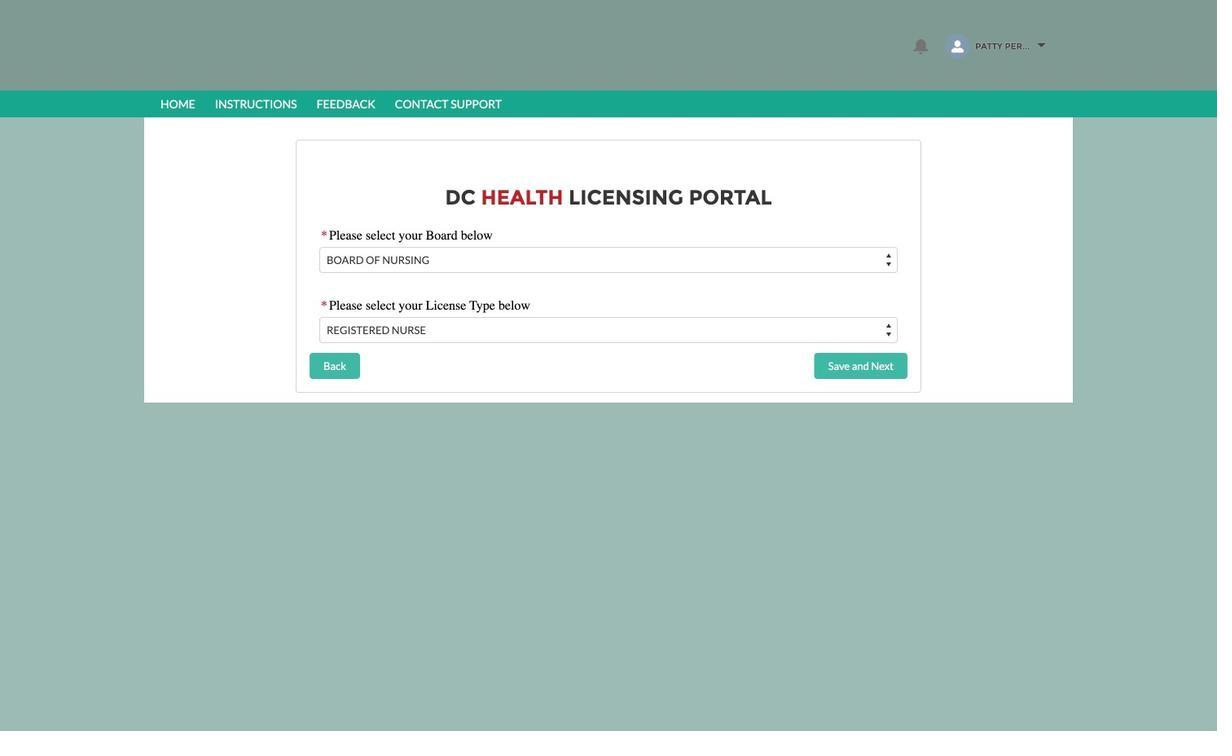 Task type: vqa. For each thing, say whether or not it's contained in the screenshot.
'banner' at the top of the page
yes



Task type: locate. For each thing, give the bounding box(es) containing it.
main content
[[144, 117, 1073, 403]]

menu
[[151, 90, 1067, 117]]

banner
[[0, 0, 1218, 117]]

patty persimmon image
[[946, 34, 970, 59]]



